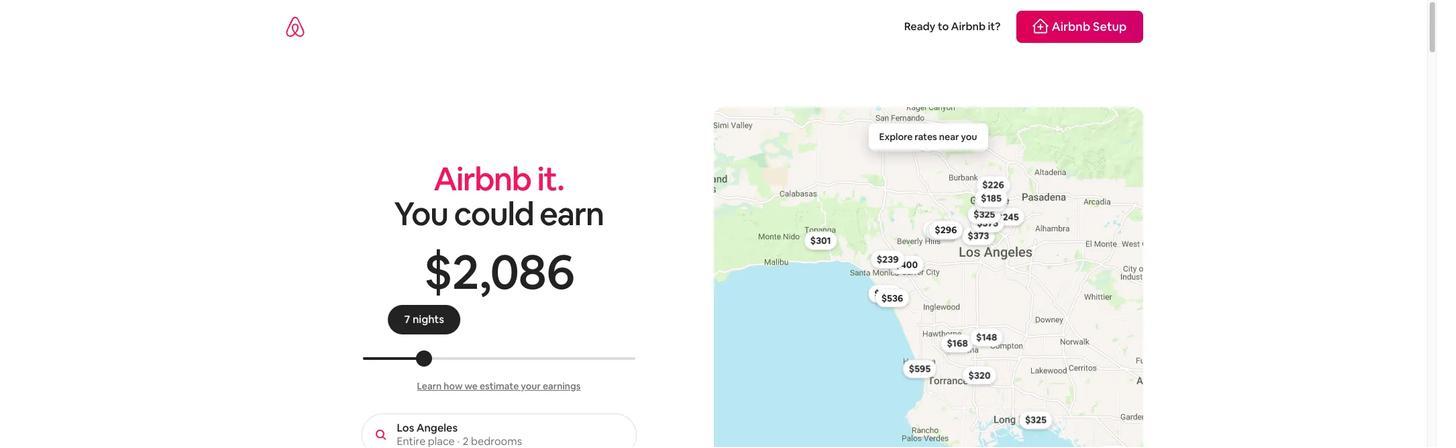 Task type: describe. For each thing, give the bounding box(es) containing it.
learn how we estimate your earnings
[[417, 381, 581, 393]]

earnings
[[543, 381, 581, 393]]

$275 button
[[868, 285, 902, 304]]

$168 button
[[941, 335, 974, 353]]

could
[[454, 193, 534, 235]]

$275
[[874, 288, 896, 300]]

$320 button
[[963, 366, 997, 385]]

$400
[[895, 259, 918, 271]]

learn how we estimate your earnings button
[[417, 381, 581, 393]]

estimate
[[480, 381, 519, 393]]

$320
[[969, 370, 991, 382]]

$423
[[929, 224, 951, 236]]

8
[[519, 240, 546, 303]]

,
[[479, 240, 490, 303]]

angeles
[[417, 422, 458, 436]]

$400 button
[[889, 256, 924, 275]]

$245 button
[[991, 208, 1025, 226]]

we
[[465, 381, 478, 393]]

explore rates near you
[[880, 131, 978, 143]]

$373 button
[[962, 227, 995, 246]]

$148 $168
[[947, 332, 997, 350]]

$168
[[947, 338, 968, 350]]

how
[[444, 381, 463, 393]]

$291 button
[[926, 222, 959, 241]]

estimated
[[477, 312, 527, 326]]

los
[[397, 422, 414, 436]]

at
[[450, 312, 460, 326]]

0
[[490, 240, 518, 303]]

$148
[[976, 332, 997, 344]]

$375
[[977, 217, 998, 229]]

nights
[[416, 312, 448, 326]]

$325 for the rightmost $325 button
[[1025, 415, 1047, 427]]

$
[[424, 240, 451, 303]]

$325 for top $325 button
[[974, 209, 995, 221]]

los angeles
[[397, 422, 458, 436]]

$ 2 , 0 8 6
[[424, 240, 574, 303]]

$185
[[981, 192, 1002, 204]]

$296
[[935, 224, 957, 236]]

setup
[[1093, 19, 1127, 34]]

near
[[940, 131, 959, 143]]

$226
[[982, 179, 1004, 191]]

airbnb setup
[[1052, 19, 1127, 34]]

it?
[[988, 19, 1001, 34]]

$165
[[981, 197, 1001, 209]]

$595 button
[[903, 360, 937, 379]]

airbnb homepage image
[[284, 16, 306, 38]]

$595
[[909, 363, 931, 375]]

an
[[462, 312, 474, 326]]

ready to airbnb it?
[[905, 19, 1001, 34]]

$148 button
[[970, 328, 1003, 347]]

rates
[[915, 131, 938, 143]]

your
[[521, 381, 541, 393]]



Task type: vqa. For each thing, say whether or not it's contained in the screenshot.
"Learn"
yes



Task type: locate. For each thing, give the bounding box(es) containing it.
7 nights at an estimated
[[408, 312, 529, 326]]

learn
[[417, 381, 442, 393]]

$536
[[881, 292, 903, 304]]

$423 button
[[923, 220, 957, 239]]

1 horizontal spatial $325 button
[[1019, 411, 1053, 430]]

0 horizontal spatial airbnb
[[434, 158, 531, 200]]

7
[[408, 312, 414, 326]]

$375 $373
[[968, 217, 998, 242]]

you
[[961, 131, 978, 143]]

airbnb inside airbnb it. you could earn
[[434, 158, 531, 200]]

$239
[[877, 254, 899, 266]]

$226 button
[[976, 176, 1010, 195]]

$373
[[968, 230, 989, 242]]

airbnb for airbnb it. you could earn
[[434, 158, 531, 200]]

airbnb setup link
[[1017, 11, 1143, 43]]

los angeles button
[[361, 414, 637, 448]]

to
[[938, 19, 949, 34]]

airbnb
[[1052, 19, 1091, 34], [952, 19, 986, 34], [434, 158, 531, 200]]

map region
[[710, 103, 1225, 448]]

$301
[[810, 235, 831, 247]]

None range field
[[363, 358, 635, 360]]

$165 button
[[975, 193, 1007, 212]]

$296 button
[[929, 221, 963, 240]]

$375 button
[[971, 214, 1004, 233]]

6
[[547, 240, 574, 303]]

$291
[[932, 225, 953, 237]]

explore rates near you button
[[869, 124, 988, 150]]

it.
[[537, 158, 564, 200]]

$239 button
[[871, 250, 905, 269]]

2 horizontal spatial airbnb
[[1052, 19, 1091, 34]]

1 horizontal spatial $325
[[1025, 415, 1047, 427]]

ready
[[905, 19, 936, 34]]

airbnb for airbnb setup
[[1052, 19, 1091, 34]]

explore
[[880, 131, 913, 143]]

0 horizontal spatial $325
[[974, 209, 995, 221]]

0 vertical spatial $325
[[974, 209, 995, 221]]

1 vertical spatial $325 button
[[1019, 411, 1053, 430]]

airbnb it. you could earn
[[394, 158, 604, 235]]

$325 button
[[968, 206, 1001, 224], [1019, 411, 1053, 430]]

you
[[394, 193, 448, 235]]

$325
[[974, 209, 995, 221], [1025, 415, 1047, 427]]

$245
[[997, 211, 1019, 223]]

1 horizontal spatial airbnb
[[952, 19, 986, 34]]

$536 button
[[875, 289, 909, 308]]

7 nights button
[[408, 312, 448, 327]]

1 vertical spatial $325
[[1025, 415, 1047, 427]]

earn
[[540, 193, 604, 235]]

$301 button
[[804, 232, 837, 250]]

2
[[452, 240, 478, 303]]

$185 button
[[975, 189, 1008, 208]]

0 vertical spatial $325 button
[[968, 206, 1001, 224]]

0 horizontal spatial $325 button
[[968, 206, 1001, 224]]



